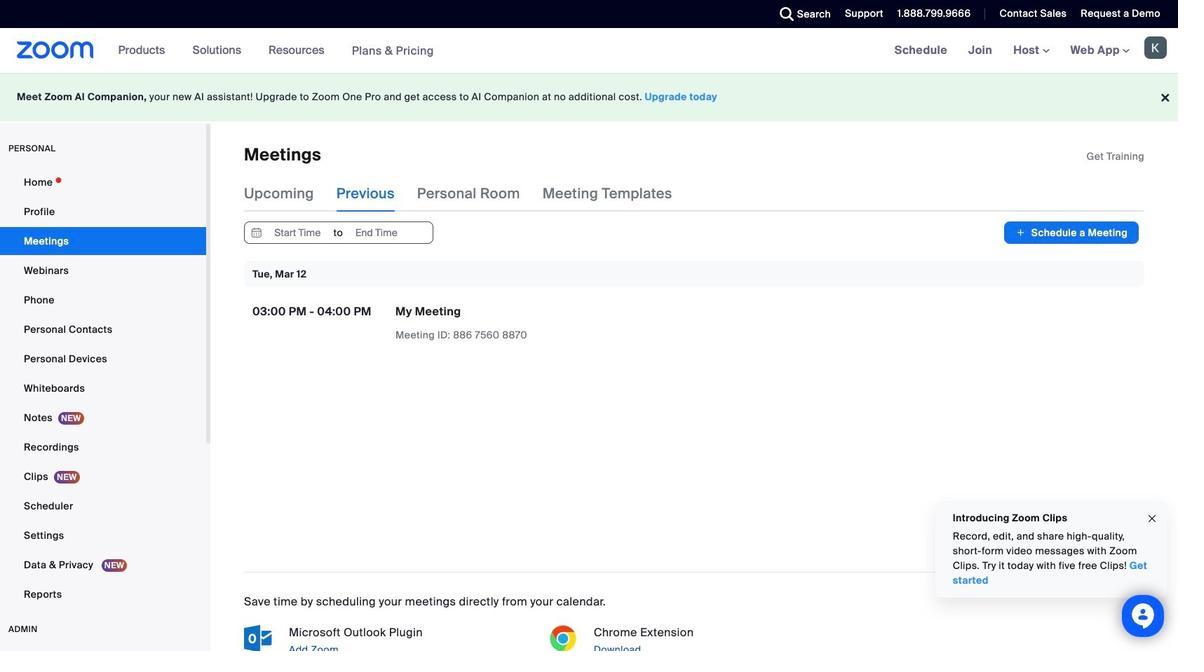 Task type: describe. For each thing, give the bounding box(es) containing it.
product information navigation
[[108, 28, 445, 74]]

profile picture image
[[1145, 36, 1167, 59]]

tabs of meeting tab list
[[244, 176, 695, 212]]

personal menu menu
[[0, 168, 206, 610]]

my meeting element
[[396, 305, 461, 319]]

0 horizontal spatial application
[[396, 305, 641, 343]]

1 horizontal spatial application
[[1087, 149, 1145, 163]]

Date Range Picker Start field
[[265, 223, 330, 244]]

close image
[[1147, 511, 1158, 527]]



Task type: locate. For each thing, give the bounding box(es) containing it.
footer
[[0, 73, 1178, 121]]

0 vertical spatial application
[[1087, 149, 1145, 163]]

Date Range Picker End field
[[344, 223, 409, 244]]

meetings navigation
[[884, 28, 1178, 74]]

add image
[[1016, 226, 1026, 240]]

date image
[[248, 223, 265, 244]]

zoom logo image
[[17, 41, 94, 59]]

application
[[1087, 149, 1145, 163], [396, 305, 641, 343]]

1 vertical spatial application
[[396, 305, 641, 343]]

report image
[[828, 310, 839, 321]]

banner
[[0, 28, 1178, 74]]



Task type: vqa. For each thing, say whether or not it's contained in the screenshot.
the bottom MENU ITEM
no



